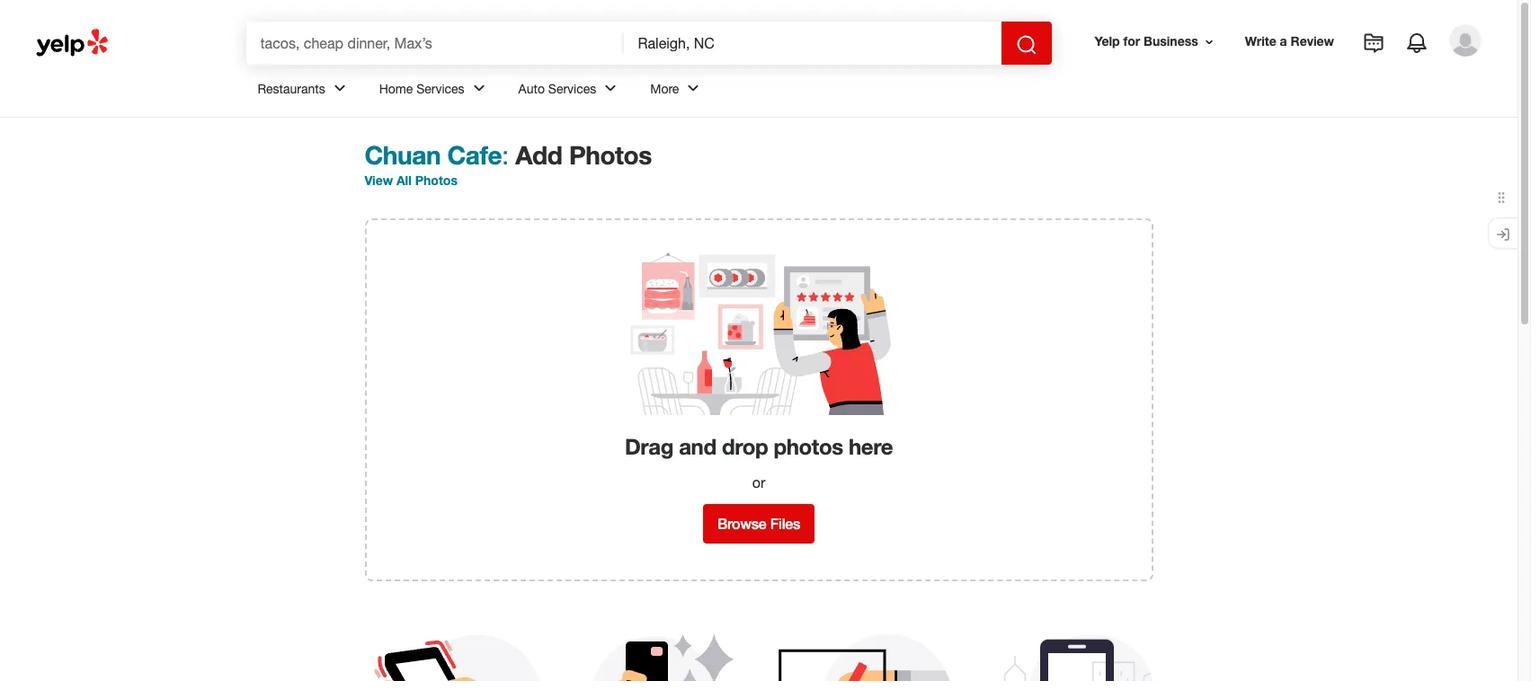 Task type: vqa. For each thing, say whether or not it's contained in the screenshot.
Next Image in Menu element
no



Task type: locate. For each thing, give the bounding box(es) containing it.
1 none field from the left
[[260, 33, 609, 53]]

drop
[[722, 434, 768, 459]]

a
[[1280, 34, 1288, 49]]

view all photos link
[[365, 173, 458, 188]]

24 chevron down v2 image
[[329, 78, 351, 99], [600, 78, 622, 99], [683, 78, 705, 99]]

2 none field from the left
[[638, 33, 987, 53]]

restaurants
[[258, 81, 325, 96]]

24 chevron down v2 image for more
[[683, 78, 705, 99]]

24 chevron down v2 image right 'restaurants' on the top left
[[329, 78, 351, 99]]

yelp for business
[[1095, 34, 1199, 49]]

1 services from the left
[[417, 81, 465, 96]]

:
[[502, 140, 509, 170]]

photos
[[569, 140, 652, 170], [415, 173, 458, 188]]

24 chevron down v2 image inside restaurants 'link'
[[329, 78, 351, 99]]

services for home services
[[417, 81, 465, 96]]

2 24 chevron down v2 image from the left
[[600, 78, 622, 99]]

1 24 chevron down v2 image from the left
[[329, 78, 351, 99]]

cj b. image
[[1450, 24, 1482, 57]]

2 horizontal spatial 24 chevron down v2 image
[[683, 78, 705, 99]]

0 horizontal spatial 24 chevron down v2 image
[[329, 78, 351, 99]]

photos right the add
[[569, 140, 652, 170]]

24 chevron down v2 image right more on the left
[[683, 78, 705, 99]]

none field near
[[638, 33, 987, 53]]

services left 24 chevron down v2 icon
[[417, 81, 465, 96]]

services
[[417, 81, 465, 96], [548, 81, 597, 96]]

services right auto
[[548, 81, 597, 96]]

0 vertical spatial photos
[[569, 140, 652, 170]]

or
[[753, 475, 766, 491]]

3 24 chevron down v2 image from the left
[[683, 78, 705, 99]]

drag and drop photos here
[[625, 434, 893, 459]]

1 vertical spatial photos
[[415, 173, 458, 188]]

cafe
[[448, 140, 502, 170]]

services inside auto services link
[[548, 81, 597, 96]]

0 horizontal spatial services
[[417, 81, 465, 96]]

for
[[1124, 34, 1141, 49]]

write a review link
[[1238, 26, 1342, 58]]

1 horizontal spatial none field
[[638, 33, 987, 53]]

none field up home services
[[260, 33, 609, 53]]

home
[[379, 81, 413, 96]]

1 horizontal spatial 24 chevron down v2 image
[[600, 78, 622, 99]]

None search field
[[246, 22, 1056, 65]]

browse files
[[718, 515, 801, 533]]

services inside 'home services' link
[[417, 81, 465, 96]]

notifications image
[[1407, 32, 1428, 54]]

24 chevron down v2 image for restaurants
[[329, 78, 351, 99]]

drag and drop photos here image
[[624, 249, 894, 415]]

2 services from the left
[[548, 81, 597, 96]]

24 chevron down v2 image
[[468, 78, 490, 99]]

16 chevron down v2 image
[[1202, 35, 1217, 49]]

projects image
[[1364, 32, 1385, 54]]

view
[[365, 173, 393, 188]]

24 chevron down v2 image right the auto services
[[600, 78, 622, 99]]

0 horizontal spatial none field
[[260, 33, 609, 53]]

yelp for business button
[[1088, 26, 1224, 58]]

more
[[651, 81, 679, 96]]

browse
[[718, 515, 767, 533]]

none field up business categories element
[[638, 33, 987, 53]]

add
[[516, 140, 563, 170]]

24 chevron down v2 image inside more link
[[683, 78, 705, 99]]

24 chevron down v2 image inside auto services link
[[600, 78, 622, 99]]

1 horizontal spatial services
[[548, 81, 597, 96]]

Near text field
[[638, 33, 987, 53]]

user actions element
[[1081, 22, 1508, 133]]

here
[[849, 434, 893, 459]]

photos down chuan cafe link
[[415, 173, 458, 188]]

None field
[[260, 33, 609, 53], [638, 33, 987, 53]]

files
[[771, 515, 801, 533]]

and
[[679, 434, 717, 459]]

chuan cafe : add photos view all photos
[[365, 140, 652, 188]]



Task type: describe. For each thing, give the bounding box(es) containing it.
home services link
[[365, 65, 504, 117]]

business
[[1144, 34, 1199, 49]]

drag
[[625, 434, 674, 459]]

restaurants link
[[243, 65, 365, 117]]

none field find
[[260, 33, 609, 53]]

yelp
[[1095, 34, 1120, 49]]

auto
[[519, 81, 545, 96]]

search image
[[1016, 34, 1038, 56]]

write
[[1246, 34, 1277, 49]]

auto services link
[[504, 65, 636, 117]]

24 chevron down v2 image for auto services
[[600, 78, 622, 99]]

photos
[[774, 434, 843, 459]]

write a review
[[1246, 34, 1335, 49]]

chuan cafe link
[[365, 140, 502, 170]]

0 horizontal spatial photos
[[415, 173, 458, 188]]

review
[[1291, 34, 1335, 49]]

browse files button
[[703, 504, 815, 544]]

auto services
[[519, 81, 597, 96]]

all
[[397, 173, 412, 188]]

chuan
[[365, 140, 441, 170]]

Find text field
[[260, 33, 609, 53]]

services for auto services
[[548, 81, 597, 96]]

business categories element
[[243, 65, 1482, 117]]

1 horizontal spatial photos
[[569, 140, 652, 170]]

more link
[[636, 65, 719, 117]]

home services
[[379, 81, 465, 96]]



